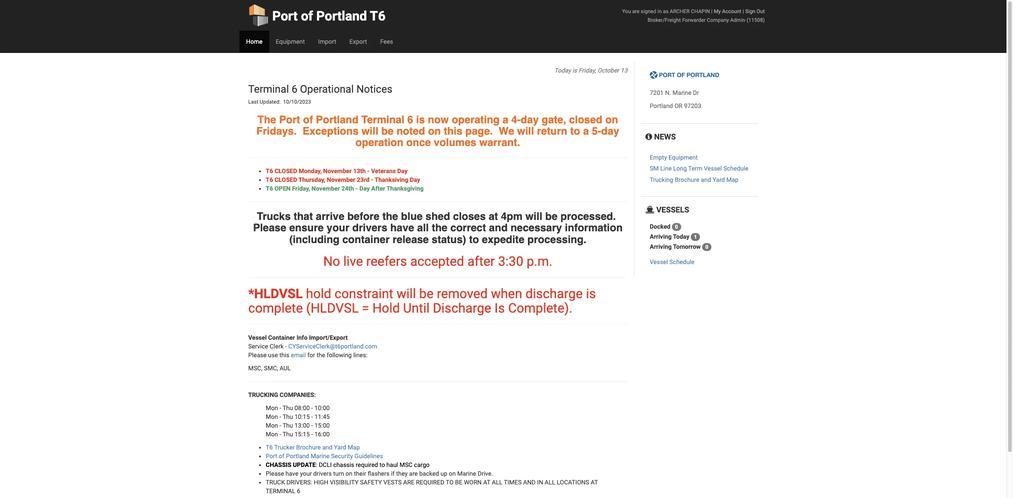 Task type: vqa. For each thing, say whether or not it's contained in the screenshot.


Task type: describe. For each thing, give the bounding box(es) containing it.
2 arriving from the top
[[650, 243, 672, 250]]

your inside the t6 trucker brochure and yard map port of portland marine security guidelines chassis update : dcli chassis required to haul msc cargo please have your drivers turn on their flashers if they are backed up on marine drive. truck drivers: high visibility safety vests are required to be worn at all times and in all locations at terminal 6
[[300, 471, 312, 478]]

today inside docked 0 arriving today 1 arriving tomorrow 0
[[673, 233, 690, 240]]

trucking brochure and yard map link
[[650, 176, 739, 183]]

portland inside the t6 trucker brochure and yard map port of portland marine security guidelines chassis update : dcli chassis required to haul msc cargo please have your drivers turn on their flashers if they are backed up on marine drive. truck drivers: high visibility safety vests are required to be worn at all times and in all locations at terminal 6
[[286, 453, 309, 460]]

long
[[674, 165, 687, 172]]

0 vertical spatial 0
[[675, 224, 678, 230]]

drivers inside the trucks that arrive before the blue shed closes at 4pm will be processed. please ensure your drivers have all the correct and necessary information (including container release status) to expedite processing.
[[353, 222, 388, 234]]

1 vertical spatial november
[[327, 176, 355, 183]]

to inside the port of portland terminal 6 is now operating a 4-day gate, closed on fridays .  exceptions will be noted on this page.  we will return to a 5-day operation once volumes warrant.
[[571, 125, 581, 138]]

map inside empty equipment sm line long term vessel schedule trucking brochure and yard map
[[727, 176, 739, 183]]

notices
[[357, 83, 393, 95]]

13th
[[353, 168, 366, 175]]

be inside the trucks that arrive before the blue shed closes at 4pm will be processed. please ensure your drivers have all the correct and necessary information (including container release status) to expedite processing.
[[546, 211, 558, 223]]

before
[[348, 211, 380, 223]]

1 horizontal spatial day
[[602, 125, 620, 138]]

- left 16:00
[[311, 431, 313, 438]]

be inside the port of portland terminal 6 is now operating a 4-day gate, closed on fridays .  exceptions will be noted on this page.  we will return to a 5-day operation once volumes warrant.
[[382, 125, 394, 138]]

container
[[343, 234, 390, 246]]

=
[[362, 301, 369, 316]]

10/10/2023
[[283, 99, 311, 105]]

status)
[[432, 234, 466, 246]]

fees
[[380, 38, 393, 45]]

have inside the t6 trucker brochure and yard map port of portland marine security guidelines chassis update : dcli chassis required to haul msc cargo please have your drivers turn on their flashers if they are backed up on marine drive. truck drivers: high visibility safety vests are required to be worn at all times and in all locations at terminal 6
[[286, 471, 299, 478]]

port of portland t6
[[272, 8, 386, 24]]

sign
[[746, 8, 756, 14]]

of inside the port of portland terminal 6 is now operating a 4-day gate, closed on fridays .  exceptions will be noted on this page.  we will return to a 5-day operation once volumes warrant.
[[303, 114, 313, 126]]

ensure
[[289, 222, 324, 234]]

have inside the trucks that arrive before the blue shed closes at 4pm will be processed. please ensure your drivers have all the correct and necessary information (including container release status) to expedite processing.
[[391, 222, 414, 234]]

0 horizontal spatial a
[[503, 114, 509, 126]]

brochure inside the t6 trucker brochure and yard map port of portland marine security guidelines chassis update : dcli chassis required to haul msc cargo please have your drivers turn on their flashers if they are backed up on marine drive. truck drivers: high visibility safety vests are required to be worn at all times and in all locations at terminal 6
[[296, 445, 321, 452]]

13
[[621, 67, 628, 74]]

all
[[417, 222, 429, 234]]

port of portland t6 link
[[248, 0, 386, 31]]

terminal
[[266, 488, 296, 495]]

open
[[275, 185, 291, 192]]

arrive
[[316, 211, 345, 223]]

import
[[318, 38, 336, 45]]

1 all from the left
[[492, 480, 503, 487]]

3 thu from the top
[[283, 423, 293, 430]]

2 horizontal spatial marine
[[673, 89, 692, 97]]

the
[[258, 114, 276, 126]]

update
[[293, 462, 316, 469]]

:
[[316, 462, 317, 469]]

ship image
[[646, 206, 655, 214]]

my
[[714, 8, 721, 14]]

backed
[[420, 471, 439, 478]]

0 vertical spatial of
[[301, 8, 313, 24]]

no
[[323, 254, 340, 269]]

aul
[[280, 365, 291, 372]]

this inside vessel container info import/export service clerk - cyserviceclerk@t6portland.com please use this email for the following lines:
[[280, 352, 290, 359]]

term
[[689, 165, 703, 172]]

you
[[623, 8, 631, 14]]

7201
[[650, 89, 664, 97]]

worn
[[464, 480, 482, 487]]

brochure inside empty equipment sm line long term vessel schedule trucking brochure and yard map
[[675, 176, 700, 183]]

sign out link
[[746, 8, 765, 14]]

empty equipment sm line long term vessel schedule trucking brochure and yard map
[[650, 154, 749, 183]]

2 vertical spatial november
[[312, 185, 340, 192]]

(hldvsl
[[306, 301, 359, 316]]

friday, inside t6 closed monday, november 13th - veterans day t6 closed thursday, november 23rd - thanksiving day t6 open friday, november 24th - day after thanksgiving
[[292, 185, 310, 192]]

vessel inside empty equipment sm line long term vessel schedule trucking brochure and yard map
[[704, 165, 722, 172]]

discharge
[[433, 301, 492, 316]]

3:30
[[498, 254, 524, 269]]

security
[[331, 453, 353, 460]]

empty equipment link
[[650, 154, 698, 161]]

vessel for vessel container info import/export service clerk - cyserviceclerk@t6portland.com please use this email for the following lines:
[[248, 335, 267, 342]]

warrant.
[[480, 137, 521, 149]]

shed
[[426, 211, 450, 223]]

release
[[393, 234, 429, 246]]

08:00
[[295, 405, 310, 412]]

please inside the t6 trucker brochure and yard map port of portland marine security guidelines chassis update : dcli chassis required to haul msc cargo please have your drivers turn on their flashers if they are backed up on marine drive. truck drivers: high visibility safety vests are required to be worn at all times and in all locations at terminal 6
[[266, 471, 284, 478]]

port inside the port of portland terminal 6 is now operating a 4-day gate, closed on fridays .  exceptions will be noted on this page.  we will return to a 5-day operation once volumes warrant.
[[279, 114, 300, 126]]

2 horizontal spatial day
[[410, 176, 420, 183]]

discharge
[[526, 286, 583, 302]]

10:00
[[315, 405, 330, 412]]

11:45
[[315, 414, 330, 421]]

- inside vessel container info import/export service clerk - cyserviceclerk@t6portland.com please use this email for the following lines:
[[285, 343, 287, 350]]

chassis
[[333, 462, 354, 469]]

home
[[246, 38, 263, 45]]

map inside the t6 trucker brochure and yard map port of portland marine security guidelines chassis update : dcli chassis required to haul msc cargo please have your drivers turn on their flashers if they are backed up on marine drive. truck drivers: high visibility safety vests are required to be worn at all times and in all locations at terminal 6
[[348, 445, 360, 452]]

1 mon from the top
[[266, 405, 278, 412]]

6 inside the port of portland terminal 6 is now operating a 4-day gate, closed on fridays .  exceptions will be noted on this page.  we will return to a 5-day operation once volumes warrant.
[[408, 114, 413, 126]]

gate,
[[542, 114, 567, 126]]

- down trucking companies:
[[280, 405, 281, 412]]

monday,
[[299, 168, 322, 175]]

out
[[757, 8, 765, 14]]

safety
[[360, 480, 382, 487]]

veterans
[[371, 168, 396, 175]]

closed
[[569, 114, 603, 126]]

hold
[[306, 286, 332, 302]]

sm line long term vessel schedule link
[[650, 165, 749, 172]]

drivers inside the t6 trucker brochure and yard map port of portland marine security guidelines chassis update : dcli chassis required to haul msc cargo please have your drivers turn on their flashers if they are backed up on marine drive. truck drivers: high visibility safety vests are required to be worn at all times and in all locations at terminal 6
[[313, 471, 332, 478]]

1 horizontal spatial friday,
[[579, 67, 596, 74]]

be inside hold constraint will be removed when discharge is complete (hldvsl = hold until discharge is complete).
[[419, 286, 434, 302]]

last
[[248, 99, 259, 105]]

email
[[291, 352, 306, 359]]

2 all from the left
[[545, 480, 556, 487]]

vessels
[[655, 206, 690, 215]]

0 horizontal spatial schedule
[[670, 259, 695, 266]]

2 thu from the top
[[283, 414, 293, 421]]

after
[[468, 254, 495, 269]]

accepted
[[411, 254, 464, 269]]

closes
[[453, 211, 486, 223]]

will inside hold constraint will be removed when discharge is complete (hldvsl = hold until discharge is complete).
[[397, 286, 416, 302]]

thanksiving
[[375, 176, 409, 183]]

4 thu from the top
[[283, 431, 293, 438]]

is inside hold constraint will be removed when discharge is complete (hldvsl = hold until discharge is complete).
[[586, 286, 596, 302]]

operating
[[452, 114, 500, 126]]

cyserviceclerk@t6portland.com
[[288, 343, 377, 350]]

forwarder
[[683, 17, 706, 23]]

high
[[314, 480, 329, 487]]

processed.
[[561, 211, 616, 223]]

thanksgiving
[[387, 185, 424, 192]]

home button
[[240, 31, 269, 53]]

terminal inside 'terminal 6 operational notices last updated:  10/10/2023'
[[248, 83, 289, 95]]

docked
[[650, 223, 671, 230]]

2 vertical spatial day
[[360, 185, 370, 192]]

schedule inside empty equipment sm line long term vessel schedule trucking brochure and yard map
[[724, 165, 749, 172]]

up
[[441, 471, 448, 478]]

equipment inside empty equipment sm line long term vessel schedule trucking brochure and yard map
[[669, 154, 698, 161]]

on right noted
[[428, 125, 441, 138]]

blue
[[401, 211, 423, 223]]

- right 23rd
[[371, 176, 374, 183]]

the inside vessel container info import/export service clerk - cyserviceclerk@t6portland.com please use this email for the following lines:
[[317, 352, 325, 359]]

msc
[[400, 462, 413, 469]]

volumes
[[434, 137, 477, 149]]

when
[[491, 286, 523, 302]]

operational
[[300, 83, 354, 95]]

0 vertical spatial day
[[398, 168, 408, 175]]

will right we
[[517, 125, 534, 138]]



Task type: locate. For each thing, give the bounding box(es) containing it.
2 vertical spatial port
[[266, 453, 277, 460]]

vests
[[384, 480, 402, 487]]

portland up the import
[[317, 8, 367, 24]]

vessel inside vessel container info import/export service clerk - cyserviceclerk@t6portland.com please use this email for the following lines:
[[248, 335, 267, 342]]

0 horizontal spatial today
[[555, 67, 571, 74]]

15:15
[[295, 431, 310, 438]]

in
[[537, 480, 543, 487]]

marine up or
[[673, 89, 692, 97]]

all down drive.
[[492, 480, 503, 487]]

as
[[663, 8, 669, 14]]

0 vertical spatial is
[[573, 67, 577, 74]]

0 vertical spatial today
[[555, 67, 571, 74]]

day up thanksiving in the left of the page
[[398, 168, 408, 175]]

the right for
[[317, 352, 325, 359]]

1 vertical spatial friday,
[[292, 185, 310, 192]]

0 horizontal spatial at
[[484, 480, 491, 487]]

1
[[694, 234, 697, 241]]

hold constraint will be removed when discharge is complete (hldvsl = hold until discharge is complete).
[[248, 286, 596, 316]]

10:15
[[295, 414, 310, 421]]

and
[[701, 176, 712, 183], [489, 222, 508, 234], [322, 445, 333, 452]]

is inside the port of portland terminal 6 is now operating a 4-day gate, closed on fridays .  exceptions will be noted on this page.  we will return to a 5-day operation once volumes warrant.
[[416, 114, 425, 126]]

marine up :
[[311, 453, 330, 460]]

- up trucker
[[280, 431, 281, 438]]

0 horizontal spatial friday,
[[292, 185, 310, 192]]

arriving
[[650, 233, 672, 240], [650, 243, 672, 250]]

1 horizontal spatial today
[[673, 233, 690, 240]]

- left 10:15
[[280, 414, 281, 421]]

portland inside the port of portland terminal 6 is now operating a 4-day gate, closed on fridays .  exceptions will be noted on this page.  we will return to a 5-day operation once volumes warrant.
[[316, 114, 359, 126]]

2 mon from the top
[[266, 414, 278, 421]]

to up after
[[469, 234, 479, 246]]

port down 10/10/2023
[[279, 114, 300, 126]]

equipment
[[276, 38, 305, 45], [669, 154, 698, 161]]

| left sign at the top of page
[[743, 8, 744, 14]]

0 vertical spatial to
[[571, 125, 581, 138]]

port of portland t6 image
[[650, 71, 720, 80]]

t6 up the trucks
[[266, 176, 273, 183]]

noted
[[397, 125, 425, 138]]

export
[[350, 38, 367, 45]]

1 vertical spatial please
[[248, 352, 267, 359]]

| left my
[[712, 8, 713, 14]]

on right up
[[449, 471, 456, 478]]

your down update
[[300, 471, 312, 478]]

6 up once
[[408, 114, 413, 126]]

0 vertical spatial 6
[[292, 83, 298, 95]]

7201 n. marine dr
[[650, 89, 700, 97]]

1 vertical spatial to
[[469, 234, 479, 246]]

the right all
[[432, 222, 448, 234]]

1 vertical spatial equipment
[[669, 154, 698, 161]]

is
[[495, 301, 505, 316]]

thu left 10:15
[[283, 414, 293, 421]]

map down sm line long term vessel schedule link
[[727, 176, 739, 183]]

0 vertical spatial this
[[444, 125, 463, 138]]

return
[[537, 125, 568, 138]]

0 horizontal spatial day
[[360, 185, 370, 192]]

*hldvsl
[[248, 286, 303, 302]]

be down accepted
[[419, 286, 434, 302]]

1 vertical spatial vessel
[[650, 259, 668, 266]]

is left october
[[573, 67, 577, 74]]

arriving down docked
[[650, 233, 672, 240]]

1 horizontal spatial 0
[[706, 244, 709, 251]]

in
[[658, 8, 662, 14]]

equipment up long
[[669, 154, 698, 161]]

a
[[503, 114, 509, 126], [583, 125, 589, 138]]

1 vertical spatial arriving
[[650, 243, 672, 250]]

port inside the t6 trucker brochure and yard map port of portland marine security guidelines chassis update : dcli chassis required to haul msc cargo please have your drivers turn on their flashers if they are backed up on marine drive. truck drivers: high visibility safety vests are required to be worn at all times and in all locations at terminal 6
[[266, 453, 277, 460]]

vessel for vessel schedule
[[650, 259, 668, 266]]

at
[[484, 480, 491, 487], [591, 480, 598, 487]]

news
[[653, 132, 676, 142]]

terminal inside the port of portland terminal 6 is now operating a 4-day gate, closed on fridays .  exceptions will be noted on this page.  we will return to a 5-day operation once volumes warrant.
[[362, 114, 405, 126]]

this right once
[[444, 125, 463, 138]]

use
[[268, 352, 278, 359]]

1 vertical spatial brochure
[[296, 445, 321, 452]]

please inside the trucks that arrive before the blue shed closes at 4pm will be processed. please ensure your drivers have all the correct and necessary information (including container release status) to expedite processing.
[[253, 222, 287, 234]]

0 vertical spatial vessel
[[704, 165, 722, 172]]

1 vertical spatial map
[[348, 445, 360, 452]]

this right use
[[280, 352, 290, 359]]

info circle image
[[646, 133, 653, 141]]

t6 left trucker
[[266, 445, 273, 452]]

terminal up operation
[[362, 114, 405, 126]]

all
[[492, 480, 503, 487], [545, 480, 556, 487]]

1 horizontal spatial vessel
[[650, 259, 668, 266]]

and right correct
[[489, 222, 508, 234]]

- left 13:00
[[280, 423, 281, 430]]

equipment inside dropdown button
[[276, 38, 305, 45]]

signed
[[641, 8, 657, 14]]

1 horizontal spatial yard
[[713, 176, 725, 183]]

or
[[675, 103, 683, 110]]

container
[[268, 335, 295, 342]]

0 horizontal spatial |
[[712, 8, 713, 14]]

have left all
[[391, 222, 414, 234]]

this inside the port of portland terminal 6 is now operating a 4-day gate, closed on fridays .  exceptions will be noted on this page.  we will return to a 5-day operation once volumes warrant.
[[444, 125, 463, 138]]

16:00
[[315, 431, 330, 438]]

0 vertical spatial terminal
[[248, 83, 289, 95]]

1 vertical spatial terminal
[[362, 114, 405, 126]]

0 horizontal spatial have
[[286, 471, 299, 478]]

schedule
[[724, 165, 749, 172], [670, 259, 695, 266]]

to up the flashers on the left
[[380, 462, 385, 469]]

and inside empty equipment sm line long term vessel schedule trucking brochure and yard map
[[701, 176, 712, 183]]

be up processing.
[[546, 211, 558, 223]]

fees button
[[374, 31, 400, 53]]

0 vertical spatial and
[[701, 176, 712, 183]]

0 vertical spatial equipment
[[276, 38, 305, 45]]

1 closed from the top
[[275, 168, 297, 175]]

day left gate,
[[521, 114, 539, 126]]

0 horizontal spatial drivers
[[313, 471, 332, 478]]

terminal up last
[[248, 83, 289, 95]]

0 horizontal spatial marine
[[311, 453, 330, 460]]

0 vertical spatial marine
[[673, 89, 692, 97]]

thu left 13:00
[[283, 423, 293, 430]]

0 vertical spatial are
[[633, 8, 640, 14]]

be left noted
[[382, 125, 394, 138]]

1 thu from the top
[[283, 405, 293, 412]]

and up port of portland marine security guidelines link
[[322, 445, 333, 452]]

2 vertical spatial 6
[[297, 488, 301, 495]]

map up security
[[348, 445, 360, 452]]

vessel up 'service'
[[248, 335, 267, 342]]

port up chassis
[[266, 453, 277, 460]]

1 vertical spatial 6
[[408, 114, 413, 126]]

1 vertical spatial your
[[300, 471, 312, 478]]

1 horizontal spatial marine
[[458, 471, 476, 478]]

are inside you are signed in as archer chapin | my account | sign out broker/freight forwarder company admin (11508)
[[633, 8, 640, 14]]

chapin
[[691, 8, 710, 14]]

0 right tomorrow
[[706, 244, 709, 251]]

t6 left open
[[266, 185, 273, 192]]

admin
[[731, 17, 746, 23]]

yard inside the t6 trucker brochure and yard map port of portland marine security guidelines chassis update : dcli chassis required to haul msc cargo please have your drivers turn on their flashers if they are backed up on marine drive. truck drivers: high visibility safety vests are required to be worn at all times and in all locations at terminal 6
[[334, 445, 346, 452]]

please inside vessel container info import/export service clerk - cyserviceclerk@t6portland.com please use this email for the following lines:
[[248, 352, 267, 359]]

at right locations
[[591, 480, 598, 487]]

1 horizontal spatial be
[[419, 286, 434, 302]]

1 horizontal spatial brochure
[[675, 176, 700, 183]]

- left 11:45
[[311, 414, 313, 421]]

1 vertical spatial have
[[286, 471, 299, 478]]

- left 10:00
[[311, 405, 313, 412]]

cyserviceclerk@t6portland.com link
[[288, 343, 377, 350]]

locations
[[557, 480, 590, 487]]

0 right docked
[[675, 224, 678, 230]]

1 horizontal spatial map
[[727, 176, 739, 183]]

1 horizontal spatial equipment
[[669, 154, 698, 161]]

that
[[294, 211, 313, 223]]

0 horizontal spatial equipment
[[276, 38, 305, 45]]

0 vertical spatial port
[[272, 8, 298, 24]]

1 vertical spatial and
[[489, 222, 508, 234]]

vessel container info import/export service clerk - cyserviceclerk@t6portland.com please use this email for the following lines:
[[248, 335, 377, 359]]

your right ensure
[[327, 222, 350, 234]]

2 vertical spatial vessel
[[248, 335, 267, 342]]

t6 down fridays
[[266, 168, 273, 175]]

0 horizontal spatial yard
[[334, 445, 346, 452]]

- right clerk
[[285, 343, 287, 350]]

at down drive.
[[484, 480, 491, 487]]

portland down 'terminal 6 operational notices last updated:  10/10/2023' on the top left
[[316, 114, 359, 126]]

1 vertical spatial marine
[[311, 453, 330, 460]]

schedule down tomorrow
[[670, 259, 695, 266]]

- left '15:00'
[[311, 423, 313, 430]]

service
[[248, 343, 268, 350]]

export button
[[343, 31, 374, 53]]

1 vertical spatial port
[[279, 114, 300, 126]]

are right 'you'
[[633, 8, 640, 14]]

following
[[327, 352, 352, 359]]

(including
[[289, 234, 340, 246]]

companies:
[[280, 392, 316, 399]]

port of portland marine security guidelines link
[[266, 453, 383, 460]]

reefers
[[366, 254, 407, 269]]

equipment right home dropdown button
[[276, 38, 305, 45]]

your
[[327, 222, 350, 234], [300, 471, 312, 478]]

to inside the trucks that arrive before the blue shed closes at 4pm will be processed. please ensure your drivers have all the correct and necessary information (including container release status) to expedite processing.
[[469, 234, 479, 246]]

1 arriving from the top
[[650, 233, 672, 240]]

and down sm line long term vessel schedule link
[[701, 176, 712, 183]]

1 vertical spatial day
[[410, 176, 420, 183]]

1 vertical spatial today
[[673, 233, 690, 240]]

on up visibility
[[346, 471, 353, 478]]

information
[[565, 222, 623, 234]]

friday, down the thursday,
[[292, 185, 310, 192]]

0 vertical spatial yard
[[713, 176, 725, 183]]

1 horizontal spatial terminal
[[362, 114, 405, 126]]

please down 'service'
[[248, 352, 267, 359]]

at
[[489, 211, 498, 223]]

1 | from the left
[[712, 8, 713, 14]]

empty
[[650, 154, 667, 161]]

to inside the t6 trucker brochure and yard map port of portland marine security guidelines chassis update : dcli chassis required to haul msc cargo please have your drivers turn on their flashers if they are backed up on marine drive. truck drivers: high visibility safety vests are required to be worn at all times and in all locations at terminal 6
[[380, 462, 385, 469]]

the left blue
[[383, 211, 398, 223]]

and inside the t6 trucker brochure and yard map port of portland marine security guidelines chassis update : dcli chassis required to haul msc cargo please have your drivers turn on their flashers if they are backed up on marine drive. truck drivers: high visibility safety vests are required to be worn at all times and in all locations at terminal 6
[[322, 445, 333, 452]]

1 horizontal spatial a
[[583, 125, 589, 138]]

please up the truck
[[266, 471, 284, 478]]

are inside the t6 trucker brochure and yard map port of portland marine security guidelines chassis update : dcli chassis required to haul msc cargo please have your drivers turn on their flashers if they are backed up on marine drive. truck drivers: high visibility safety vests are required to be worn at all times and in all locations at terminal 6
[[409, 471, 418, 478]]

0 vertical spatial schedule
[[724, 165, 749, 172]]

1 horizontal spatial at
[[591, 480, 598, 487]]

2 vertical spatial is
[[586, 286, 596, 302]]

2 at from the left
[[591, 480, 598, 487]]

marine up worn
[[458, 471, 476, 478]]

day left info circle icon
[[602, 125, 620, 138]]

0 horizontal spatial your
[[300, 471, 312, 478]]

2 vertical spatial of
[[279, 453, 285, 460]]

1 horizontal spatial this
[[444, 125, 463, 138]]

arriving up 'vessel schedule' on the bottom
[[650, 243, 672, 250]]

are
[[403, 480, 415, 487]]

1 vertical spatial of
[[303, 114, 313, 126]]

15:00
[[315, 423, 330, 430]]

0 vertical spatial map
[[727, 176, 739, 183]]

of up equipment dropdown button
[[301, 8, 313, 24]]

your inside the trucks that arrive before the blue shed closes at 4pm will be processed. please ensure your drivers have all the correct and necessary information (including container release status) to expedite processing.
[[327, 222, 350, 234]]

necessary
[[511, 222, 562, 234]]

will right 4pm
[[526, 211, 543, 223]]

1 horizontal spatial have
[[391, 222, 414, 234]]

day down 23rd
[[360, 185, 370, 192]]

port
[[272, 8, 298, 24], [279, 114, 300, 126], [266, 453, 277, 460]]

terminal
[[248, 83, 289, 95], [362, 114, 405, 126]]

please left that
[[253, 222, 287, 234]]

a left the 5-
[[583, 125, 589, 138]]

2 horizontal spatial be
[[546, 211, 558, 223]]

n.
[[665, 89, 671, 97]]

0 horizontal spatial the
[[317, 352, 325, 359]]

smc,
[[264, 365, 278, 372]]

t6 up fees
[[370, 8, 386, 24]]

- right 13th
[[367, 168, 370, 175]]

once
[[407, 137, 431, 149]]

company
[[707, 17, 729, 23]]

0 horizontal spatial day
[[521, 114, 539, 126]]

are up are
[[409, 471, 418, 478]]

will inside the trucks that arrive before the blue shed closes at 4pm will be processed. please ensure your drivers have all the correct and necessary information (including container release status) to expedite processing.
[[526, 211, 543, 223]]

have up 'drivers:' on the bottom of the page
[[286, 471, 299, 478]]

of down 10/10/2023
[[303, 114, 313, 126]]

drivers up live
[[353, 222, 388, 234]]

is left now
[[416, 114, 425, 126]]

brochure down 15:15
[[296, 445, 321, 452]]

2 horizontal spatial to
[[571, 125, 581, 138]]

portland inside port of portland t6 link
[[317, 8, 367, 24]]

and inside the trucks that arrive before the blue shed closes at 4pm will be processed. please ensure your drivers have all the correct and necessary information (including container release status) to expedite processing.
[[489, 222, 508, 234]]

1 vertical spatial yard
[[334, 445, 346, 452]]

0 vertical spatial closed
[[275, 168, 297, 175]]

2 closed from the top
[[275, 176, 297, 183]]

schedule right term
[[724, 165, 749, 172]]

6 inside 'terminal 6 operational notices last updated:  10/10/2023'
[[292, 83, 298, 95]]

of inside the t6 trucker brochure and yard map port of portland marine security guidelines chassis update : dcli chassis required to haul msc cargo please have your drivers turn on their flashers if they are backed up on marine drive. truck drivers: high visibility safety vests are required to be worn at all times and in all locations at terminal 6
[[279, 453, 285, 460]]

0 vertical spatial november
[[323, 168, 352, 175]]

and
[[524, 480, 536, 487]]

1 at from the left
[[484, 480, 491, 487]]

yard inside empty equipment sm line long term vessel schedule trucking brochure and yard map
[[713, 176, 725, 183]]

a left '4-'
[[503, 114, 509, 126]]

- right 24th
[[356, 185, 358, 192]]

0 vertical spatial brochure
[[675, 176, 700, 183]]

1 horizontal spatial all
[[545, 480, 556, 487]]

1 horizontal spatial your
[[327, 222, 350, 234]]

marine
[[673, 89, 692, 97], [311, 453, 330, 460], [458, 471, 476, 478]]

1 vertical spatial are
[[409, 471, 418, 478]]

2 | from the left
[[743, 8, 744, 14]]

vessel right term
[[704, 165, 722, 172]]

4 mon from the top
[[266, 431, 278, 438]]

0 vertical spatial please
[[253, 222, 287, 234]]

6 down 'drivers:' on the bottom of the page
[[297, 488, 301, 495]]

2 vertical spatial be
[[419, 286, 434, 302]]

have
[[391, 222, 414, 234], [286, 471, 299, 478]]

2 vertical spatial marine
[[458, 471, 476, 478]]

the port of portland terminal 6 is now operating a 4-day gate, closed on fridays .  exceptions will be noted on this page.  we will return to a 5-day operation once volumes warrant.
[[257, 114, 620, 149]]

t6 inside the t6 trucker brochure and yard map port of portland marine security guidelines chassis update : dcli chassis required to haul msc cargo please have your drivers turn on their flashers if they are backed up on marine drive. truck drivers: high visibility safety vests are required to be worn at all times and in all locations at terminal 6
[[266, 445, 273, 452]]

1 horizontal spatial are
[[633, 8, 640, 14]]

13:00
[[295, 423, 310, 430]]

mon - thu 08:00 - 10:00 mon - thu 10:15 - 11:45 mon - thu 13:00 - 15:00 mon - thu 15:15 - 16:00
[[266, 405, 330, 438]]

vessel down docked 0 arriving today 1 arriving tomorrow 0
[[650, 259, 668, 266]]

required
[[416, 480, 445, 487]]

6 inside the t6 trucker brochure and yard map port of portland marine security guidelines chassis update : dcli chassis required to haul msc cargo please have your drivers turn on their flashers if they are backed up on marine drive. truck drivers: high visibility safety vests are required to be worn at all times and in all locations at terminal 6
[[297, 488, 301, 495]]

port up equipment dropdown button
[[272, 8, 298, 24]]

required
[[356, 462, 378, 469]]

yard down sm line long term vessel schedule link
[[713, 176, 725, 183]]

sm
[[650, 165, 659, 172]]

clerk
[[270, 343, 284, 350]]

correct
[[451, 222, 486, 234]]

t6 trucker brochure and yard map link
[[266, 445, 360, 452]]

my account link
[[714, 8, 742, 14]]

the
[[383, 211, 398, 223], [432, 222, 448, 234], [317, 352, 325, 359]]

are
[[633, 8, 640, 14], [409, 471, 418, 478]]

2 vertical spatial to
[[380, 462, 385, 469]]

trucking companies:
[[248, 392, 316, 399]]

thu down trucking companies:
[[283, 405, 293, 412]]

october
[[598, 67, 619, 74]]

trucking
[[248, 392, 278, 399]]

6 up 10/10/2023
[[292, 83, 298, 95]]

yard up security
[[334, 445, 346, 452]]

complete
[[248, 301, 303, 316]]

you are signed in as archer chapin | my account | sign out broker/freight forwarder company admin (11508)
[[623, 8, 765, 23]]

portland down 7201
[[650, 103, 673, 110]]

info
[[297, 335, 308, 342]]

of down trucker
[[279, 453, 285, 460]]

all right "in"
[[545, 480, 556, 487]]

2 vertical spatial please
[[266, 471, 284, 478]]

until
[[403, 301, 430, 316]]

portland up update
[[286, 453, 309, 460]]

0 horizontal spatial are
[[409, 471, 418, 478]]

day up thanksgiving
[[410, 176, 420, 183]]

1 vertical spatial closed
[[275, 176, 297, 183]]

trucking
[[650, 176, 674, 183]]

be
[[382, 125, 394, 138], [546, 211, 558, 223], [419, 286, 434, 302]]

will right exceptions
[[362, 125, 379, 138]]

0 horizontal spatial and
[[322, 445, 333, 452]]

on right the 5-
[[606, 114, 619, 126]]

2 horizontal spatial is
[[586, 286, 596, 302]]

0 horizontal spatial to
[[380, 462, 385, 469]]

2 horizontal spatial the
[[432, 222, 448, 234]]

1 horizontal spatial the
[[383, 211, 398, 223]]

2 vertical spatial and
[[322, 445, 333, 452]]

1 vertical spatial is
[[416, 114, 425, 126]]

1 vertical spatial be
[[546, 211, 558, 223]]

1 vertical spatial 0
[[706, 244, 709, 251]]

0 horizontal spatial map
[[348, 445, 360, 452]]

3 mon from the top
[[266, 423, 278, 430]]

-
[[367, 168, 370, 175], [371, 176, 374, 183], [356, 185, 358, 192], [285, 343, 287, 350], [280, 405, 281, 412], [311, 405, 313, 412], [280, 414, 281, 421], [311, 414, 313, 421], [280, 423, 281, 430], [311, 423, 313, 430], [280, 431, 281, 438], [311, 431, 313, 438]]

1 horizontal spatial day
[[398, 168, 408, 175]]

please
[[253, 222, 287, 234], [248, 352, 267, 359], [266, 471, 284, 478]]



